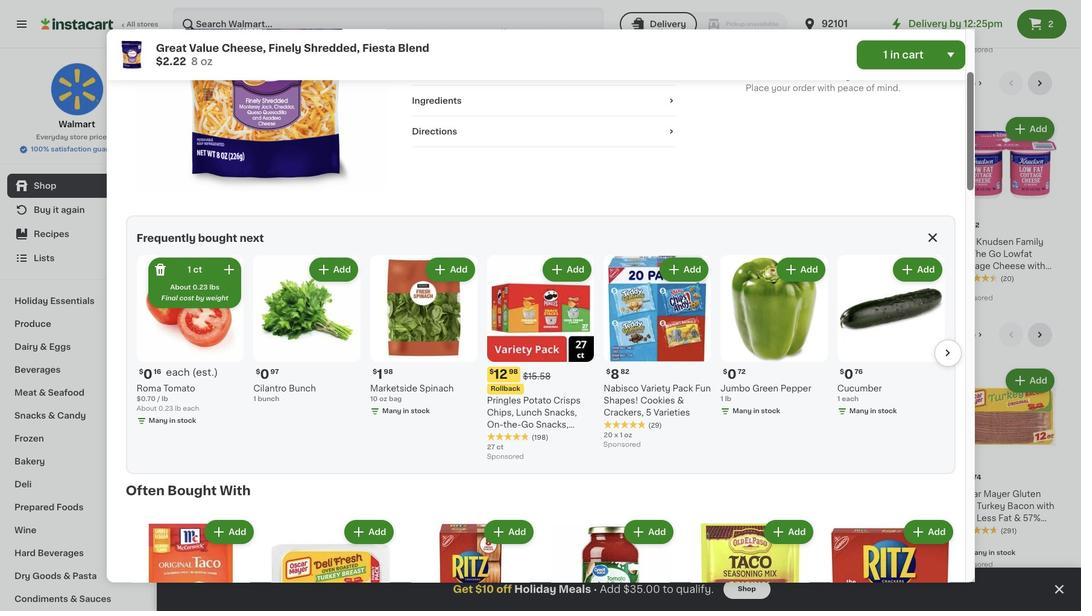 Task type: vqa. For each thing, say whether or not it's contained in the screenshot.
Items
no



Task type: describe. For each thing, give the bounding box(es) containing it.
buy
[[34, 206, 51, 214]]

r.w.
[[957, 238, 975, 246]]

view for 3
[[919, 79, 939, 87]]

/ right the 2.19
[[669, 547, 671, 554]]

oz inside great value cheese, finely shredded, mozzarella 8 oz
[[741, 274, 749, 280]]

product group containing 3
[[957, 114, 1058, 305]]

0 for cilantro bunch
[[260, 369, 269, 381]]

$ for $ 0 76
[[840, 369, 845, 376]]

$ for $ 8 82
[[607, 369, 611, 376]]

/ up 2.37
[[867, 538, 870, 544]]

2 vertical spatial 5
[[735, 526, 739, 532]]

100% satisfaction guarantee inside button
[[31, 146, 128, 153]]

(50+) for 3
[[953, 79, 977, 87]]

delivery by 12:25pm link
[[890, 17, 1003, 31]]

0.23 inside the roma tomato $0.70 / lb about 0.23 lb each
[[159, 406, 173, 413]]

dry goods & pasta link
[[7, 565, 147, 588]]

breast inside freshness guaranteed chicken breast tenderloins
[[329, 502, 356, 510]]

58%
[[957, 514, 975, 523]]

/pkg for foster farms fresh & natural 3 boneless & skinless chicken breast fillets
[[878, 473, 900, 483]]

about 2.8 lb / package
[[292, 535, 367, 542]]

farms for 11
[[875, 490, 901, 498]]

(est.) for foster farms fresh & natural no antibiotics chicken thighs
[[678, 473, 704, 483]]

12:25pm
[[964, 19, 1003, 28]]

meat & seafood link
[[7, 381, 147, 404]]

$11.67 per package (estimated) original price: $12.98 element
[[181, 472, 282, 496]]

breast inside foster farms fresh & natural 3 boneless & skinless chicken breast fillets
[[846, 526, 873, 535]]

each inside the roma tomato $0.70 / lb about 0.23 lb each
[[183, 406, 199, 413]]

frozen link
[[7, 427, 147, 450]]

2%
[[957, 274, 969, 283]]

24
[[403, 274, 411, 280]]

2 (438) from the left
[[890, 13, 909, 20]]

1 16 oz from the left
[[513, 286, 530, 292]]

pack inside freshness guaranteed 4.7 to 6.25 pound boneless chicken breasts family pack
[[245, 546, 266, 554]]

in inside field
[[891, 49, 900, 59]]

guaranteed inside the 5 freshness guaranteed fresh chicken drumsticks 5 lb
[[781, 490, 831, 498]]

x for 20
[[615, 432, 619, 439]]

12 inside section
[[494, 369, 508, 381]]

jumbo
[[721, 385, 751, 393]]

frequently
[[137, 234, 196, 243]]

chicken inside freshness guaranteed 4.7 to 6.25 pound boneless chicken breasts family pack
[[222, 534, 257, 542]]

all
[[127, 21, 135, 28]]

/ up the 2.19
[[646, 538, 649, 544]]

lb inside the 5 freshness guaranteed fresh chicken drumsticks 5 lb
[[741, 526, 747, 532]]

store
[[70, 134, 88, 141]]

american
[[426, 238, 466, 246]]

sauces
[[79, 595, 111, 603]]

weight
[[206, 295, 229, 302]]

0 vertical spatial beverages
[[14, 366, 61, 374]]

tomato
[[164, 385, 195, 393]]

sponsored badge image for product 'group' containing 8
[[604, 442, 641, 449]]

6
[[631, 474, 640, 486]]

pack inside pringles potato crisps chips, lunch snacks, on-the-go snacks, variety pack
[[519, 433, 540, 442]]

24 ct
[[403, 274, 420, 280]]

fresh for 11
[[903, 490, 927, 498]]

kraft for 24
[[403, 238, 423, 246]]

/pkg (est.) for foster farms fresh & natural 3 boneless & skinless chicken breast fillets
[[878, 473, 928, 483]]

& left eggs
[[40, 343, 47, 351]]

bought
[[198, 234, 237, 243]]

freshness for /pkg (est.)
[[292, 490, 335, 498]]

product group containing great value fiesta blend monterey jack, cheddar, queso quesadilla and asadero finely shredded cheese
[[624, 114, 725, 307]]

cookies
[[641, 397, 676, 405]]

about inside $4.97 / lb about 2.37 lb / package
[[846, 547, 866, 554]]

final
[[161, 295, 178, 302]]

(556)
[[558, 276, 576, 283]]

cheddar,
[[624, 262, 663, 271]]

bacon
[[1008, 502, 1035, 510]]

27
[[487, 445, 495, 451]]

satisfaction inside 100% satisfaction guarantee link
[[792, 72, 844, 80]]

1 right remove great value cheese, finely shredded, fiesta blend icon
[[226, 125, 230, 133]]

0 vertical spatial shop
[[34, 182, 56, 190]]

2 button
[[1018, 10, 1067, 39]]

pringles potato crisps chips, lunch snacks, on-the-go snacks, variety pack
[[487, 397, 581, 442]]

cilantro
[[254, 385, 287, 393]]

product group containing 1
[[370, 255, 478, 419]]

0 vertical spatial holiday
[[14, 297, 48, 305]]

lbs
[[210, 284, 220, 291]]

0 horizontal spatial rollback
[[185, 499, 214, 505]]

5 inside nabisco variety pack fun shapes! cookies & crackers, 5 varieties
[[646, 409, 652, 417]]

& left free
[[928, 502, 934, 510]]

sliced
[[870, 262, 896, 271]]

package for $4.97 / lb about 2.37 lb / package
[[896, 547, 924, 554]]

remove great value cheese, finely shredded, fiesta blend image
[[192, 122, 206, 136]]

to inside get $10 off holiday meals • add $35.00 to qualify.
[[663, 585, 674, 594]]

sponsored badge image for product 'group' containing 3
[[957, 295, 993, 302]]

value for great value cheese, finely shredded, mozzarella 8 oz
[[761, 238, 784, 246]]

mexican for (611)
[[315, 238, 350, 246]]

blend inside great value fiesta blend monterey jack, cheddar, queso quesadilla and asadero finely shredded cheese
[[624, 250, 649, 258]]

chicken inside freshness guaranteed chicken breast tenderloins
[[292, 502, 327, 510]]

(est.) inside /pkg (est.) $12.98
[[237, 473, 263, 483]]

again
[[61, 206, 85, 214]]

/ up 4.37
[[201, 545, 204, 552]]

shredded for 8 oz
[[292, 262, 333, 271]]

1 horizontal spatial 3
[[963, 222, 972, 234]]

& left oscar
[[929, 490, 936, 498]]

delivery by 12:25pm
[[909, 19, 1003, 28]]

blend up (611)
[[348, 250, 372, 258]]

seafood
[[48, 389, 84, 397]]

/ right 2.8
[[334, 535, 337, 542]]

about inside $2.67 / lb about 4.37 lb / package
[[181, 555, 201, 561]]

0 for jumbo green pepper
[[728, 369, 737, 381]]

chicken inside the foster farms fresh & natural no antibiotics chicken thighs
[[624, 514, 659, 523]]

directions
[[412, 127, 458, 136]]

everyday store prices
[[36, 134, 111, 141]]

holiday essentials link
[[7, 290, 147, 313]]

freshness for rollback
[[181, 510, 225, 518]]

great value colby & monterey jack deli style sliced cheese
[[846, 238, 931, 271]]

prepared foods
[[14, 503, 84, 512]]

shop button
[[724, 580, 771, 599]]

mexican for (556)
[[536, 238, 572, 246]]

cheese, for great value cheese, finely shredded, mozzarella 8 oz
[[786, 238, 821, 246]]

walmart
[[59, 120, 95, 129]]

foster for 6
[[624, 490, 651, 498]]

0 vertical spatial by
[[950, 19, 962, 28]]

11 for freshness guaranteed chicken breast tenderloins
[[299, 474, 310, 486]]

auto-order
[[878, 41, 926, 49]]

natural for 6
[[624, 502, 655, 510]]

pound
[[227, 522, 255, 530]]

drumsticks
[[735, 514, 783, 523]]

essentials
[[50, 297, 95, 305]]

$ for $ 0 16
[[139, 369, 144, 376]]

& left "candy"
[[48, 412, 55, 420]]

(50+) for 74
[[953, 331, 977, 339]]

1 vertical spatial snacks,
[[536, 421, 569, 429]]

add inside get $10 off holiday meals • add $35.00 to qualify.
[[600, 585, 621, 594]]

98 for 12
[[509, 369, 518, 376]]

recipes
[[34, 230, 69, 238]]

great value fiesta blend monterey jack, cheddar, queso quesadilla and asadero finely shredded cheese
[[624, 238, 717, 307]]

0.23 inside about 0.23 lbs final cost by weight
[[193, 284, 208, 291]]

2 vertical spatial 12
[[957, 538, 964, 544]]

bought
[[168, 485, 217, 498]]

finely inside great value cheese, finely shredded, mozzarella 8 oz
[[735, 250, 760, 258]]

0 horizontal spatial deli
[[14, 480, 32, 489]]

4 for 4
[[409, 474, 418, 486]]

(est.) for foster farms fresh & natural 3 boneless & skinless chicken breast fillets
[[902, 473, 928, 483]]

$11.03 per package (estimated) element
[[292, 472, 393, 488]]

1 inside field
[[884, 49, 888, 59]]

boneless for /pkg (est.)
[[886, 502, 925, 510]]

(5.52k)
[[226, 13, 250, 20]]

cucumber 1 each
[[838, 385, 883, 403]]

1 up about 0.23 lbs final cost by weight
[[188, 265, 191, 274]]

kraft mexican style four cheese blend shredded cheese for (611)
[[292, 238, 374, 271]]

$ for $ 0 97
[[256, 369, 260, 376]]

queso
[[665, 262, 693, 271]]

76
[[855, 369, 864, 376]]

cheese, for great value cheese, finely shredded, fiesta blend $2.22 8 oz
[[222, 43, 266, 52]]

92101 button
[[803, 7, 875, 41]]

keto for great value cheese, finely shredded, fiesta blend
[[182, 208, 198, 215]]

shop link
[[7, 174, 147, 198]]

kraft for 8
[[292, 238, 313, 246]]

& inside the foster farms fresh & natural no antibiotics chicken thighs
[[707, 490, 714, 498]]

kraft mexican style four cheese blend shredded cheese for (556)
[[513, 238, 596, 271]]

style inside "great value colby & monterey jack deli style sliced cheese"
[[846, 262, 868, 271]]

82
[[621, 369, 630, 376]]

24.8 oz
[[292, 23, 317, 29]]

freshness guaranteed 4.7 to 6.25 pound boneless chicken breasts family pack
[[181, 510, 277, 554]]

oz inside great value cheese, finely shredded, fiesta blend $2.22 8 oz
[[201, 56, 213, 66]]

cheese, inside 2 great value cheese, finely shredded, fiesta blend 8 oz
[[232, 238, 267, 246]]

foster for 11
[[846, 490, 873, 498]]

guarantee inside 100% satisfaction guarantee link
[[846, 72, 890, 80]]

shredded inside great value fiesta blend monterey jack, cheddar, queso quesadilla and asadero finely shredded cheese
[[624, 298, 666, 307]]

/pkg (est.) for freshness guaranteed chicken breast tenderloins
[[325, 473, 375, 483]]

1 ct for remove roma tomato icon
[[188, 265, 202, 274]]

view all (50+) for 74
[[919, 331, 977, 339]]

value for great value colby & monterey jack deli style sliced cheese
[[872, 238, 895, 246]]

beverages link
[[7, 358, 147, 381]]

1 inside cilantro bunch 1 bunch
[[254, 396, 256, 403]]

0 horizontal spatial less
[[957, 526, 976, 535]]

recipes link
[[7, 222, 147, 246]]

3 keto from the left
[[515, 208, 531, 215]]

hard
[[14, 549, 36, 558]]

with
[[220, 485, 251, 498]]

peace
[[838, 84, 865, 92]]

8 inside great value cheese, finely shredded, mozzarella 8 oz
[[735, 274, 740, 280]]

mind.
[[878, 84, 901, 92]]

style for (556)
[[574, 238, 596, 246]]

/pkg for freshness guaranteed chicken breast tenderloins
[[325, 473, 346, 483]]

100% satisfaction guarantee link
[[767, 70, 890, 82]]

increment quantity of great value cheese, finely shredded, fiesta blend image
[[260, 122, 275, 136]]

(22)
[[669, 528, 682, 535]]

sponsored badge image for product 'group' containing ★★★★★
[[957, 47, 993, 54]]

mozzarella
[[735, 262, 780, 271]]

$ for $ 3 12
[[959, 222, 963, 229]]

1 ct for remove great value cheese, finely shredded, fiesta blend icon
[[226, 125, 241, 133]]

meals
[[559, 585, 592, 594]]

view for 74
[[919, 331, 939, 339]]

0 vertical spatial with
[[818, 84, 836, 92]]

100% inside button
[[31, 146, 49, 153]]

/pkg (est.) $12.98
[[214, 473, 263, 494]]

& inside oscar mayer gluten free turkey bacon with 58% less fat & 57% less sodium
[[1015, 514, 1022, 523]]

20 x 1 oz
[[604, 432, 633, 439]]

often
[[126, 485, 165, 498]]

all for 74
[[941, 331, 951, 339]]

foster farms fresh & natural 3 boneless & skinless chicken breast fillets
[[846, 490, 936, 535]]

$ 0 97
[[256, 369, 279, 381]]

monterey for queso
[[651, 250, 692, 258]]

qualify.
[[677, 585, 714, 594]]

$ 0 16
[[139, 369, 161, 381]]

fiesta inside great value cheese, finely shredded, fiesta blend $2.22 8 oz
[[363, 43, 396, 52]]

•
[[594, 585, 598, 594]]

/ right 4.37
[[227, 555, 229, 561]]

1 (438) from the left
[[558, 13, 576, 20]]

about inside $2.84 / lb about 2.19 lb / package
[[624, 547, 644, 554]]

8 inside great value cheese, finely shredded, fiesta blend $2.22 8 oz
[[191, 56, 198, 66]]

(1.03k)
[[447, 264, 471, 271]]

16 inside $ 0 16
[[154, 369, 161, 376]]

1 right '20'
[[620, 432, 623, 439]]

all stores link
[[41, 7, 159, 41]]

& inside 'link'
[[63, 572, 70, 580]]

$0.16 each (estimated) element
[[137, 367, 244, 383]]

increment quantity of roma tomato image
[[222, 262, 237, 277]]

16 inside product 'group'
[[957, 286, 964, 292]]

value for great value cheese, finely shredded, fiesta blend $2.22 8 oz
[[189, 43, 219, 52]]

farms for 6
[[653, 490, 679, 498]]

/pkg for foster farms fresh & natural no antibiotics chicken thighs
[[654, 473, 676, 483]]

style for (611)
[[353, 238, 374, 246]]

rollback inside product 'group'
[[491, 386, 521, 393]]

(104) inside product 'group'
[[1001, 13, 1018, 20]]

with inside r.w. knudsen family on the go lowfat cottage cheese with 2% milkfat
[[1028, 262, 1046, 271]]

remove roma tomato image
[[153, 262, 168, 277]]

guaranteed for /pkg (est.)
[[338, 490, 388, 498]]

package for $2.84 / lb about 2.19 lb / package
[[673, 547, 702, 554]]

about inside about 0.23 lbs final cost by weight
[[170, 284, 191, 291]]

cheese inside r.w. knudsen family on the go lowfat cottage cheese with 2% milkfat
[[993, 262, 1026, 271]]

3 inside foster farms fresh & natural 3 boneless & skinless chicken breast fillets
[[879, 502, 884, 510]]

product group containing 12
[[487, 255, 595, 464]]

great for great value colby & monterey jack deli style sliced cheese
[[846, 238, 870, 246]]

1 in cart field
[[857, 40, 966, 69]]

1 horizontal spatial 100%
[[767, 72, 790, 80]]

nabisco
[[604, 385, 639, 393]]

order inside button
[[903, 41, 926, 49]]

& right meat at bottom left
[[39, 389, 46, 397]]

oz inside marketside spinach 10 oz bag
[[380, 396, 388, 403]]

$2.46 element
[[846, 220, 947, 236]]

fresh for 6
[[682, 490, 705, 498]]

place your order with peace of mind.
[[746, 84, 901, 92]]

0 vertical spatial snacks,
[[545, 409, 577, 417]]

blend inside great value cheese, finely shredded, fiesta blend $2.22 8 oz
[[398, 43, 430, 52]]

product group containing ★★★★★
[[957, 0, 1058, 57]]

$ for $ 1 98
[[373, 369, 377, 376]]

everyday
[[36, 134, 68, 141]]

2 keto from the left
[[293, 208, 309, 215]]

freshness inside the 5 freshness guaranteed fresh chicken drumsticks 5 lb
[[735, 490, 779, 498]]

1 inside 'jumbo green pepper 1 lb'
[[721, 396, 724, 403]]

on-
[[487, 421, 504, 429]]

4 for 4 74
[[963, 474, 972, 486]]

go inside r.w. knudsen family on the go lowfat cottage cheese with 2% milkfat
[[989, 250, 1002, 258]]

to inside freshness guaranteed 4.7 to 6.25 pound boneless chicken breasts family pack
[[196, 522, 204, 530]]

72
[[738, 369, 746, 376]]

sponsored badge image for product 'group' containing 13
[[513, 537, 550, 544]]

$12.98 original price: $15.58 element
[[487, 367, 595, 383]]

12 inside the $ 3 12
[[973, 222, 980, 229]]

98 for 1
[[384, 369, 393, 376]]

oz inside 2 great value cheese, finely shredded, fiesta blend 8 oz
[[187, 274, 195, 280]]

dairy
[[14, 343, 38, 351]]

snacks & candy link
[[7, 404, 147, 427]]

condiments & sauces link
[[7, 588, 147, 611]]



Task type: locate. For each thing, give the bounding box(es) containing it.
great for great value cheese, finely shredded, fiesta blend $2.22 8 oz
[[156, 43, 187, 52]]

monterey inside "great value colby & monterey jack deli style sliced cheese"
[[846, 250, 887, 258]]

beverages
[[14, 366, 61, 374], [38, 549, 84, 558]]

1 view all (50+) button from the top
[[914, 71, 990, 95]]

1 horizontal spatial 1 ct
[[226, 125, 241, 133]]

by inside about 0.23 lbs final cost by weight
[[196, 295, 205, 302]]

3 /pkg from the left
[[654, 473, 676, 483]]

fiesta inside great value fiesta blend monterey jack, cheddar, queso quesadilla and asadero finely shredded cheese
[[675, 238, 701, 246]]

variety up 27 ct
[[487, 433, 517, 442]]

deli down colby
[[911, 250, 928, 258]]

satisfaction up place your order with peace of mind.
[[792, 72, 844, 80]]

boneless up (19) at bottom right
[[886, 502, 925, 510]]

2 horizontal spatial 11
[[853, 474, 864, 486]]

guaranteed inside freshness guaranteed chicken breast tenderloins
[[338, 490, 388, 498]]

variety inside pringles potato crisps chips, lunch snacks, on-the-go snacks, variety pack
[[487, 433, 517, 442]]

1 farms from the left
[[653, 490, 679, 498]]

/ inside the roma tomato $0.70 / lb about 0.23 lb each
[[157, 396, 160, 403]]

view all (50+) down 2%
[[919, 331, 977, 339]]

chicken
[[292, 502, 327, 510], [761, 502, 795, 510], [624, 514, 659, 523], [883, 514, 917, 523], [222, 534, 257, 542]]

$ inside $ 12 98 $15.58
[[490, 369, 494, 376]]

1 (50+) from the top
[[953, 79, 977, 87]]

view all (50+) button for 74
[[914, 323, 990, 347]]

foster
[[624, 490, 651, 498], [846, 490, 873, 498]]

product group containing 8
[[604, 255, 711, 452]]

0 vertical spatial view all (50+)
[[919, 79, 977, 87]]

1 horizontal spatial by
[[950, 19, 962, 28]]

2 horizontal spatial shredded
[[624, 298, 666, 307]]

1 horizontal spatial 100% satisfaction guarantee
[[767, 72, 890, 80]]

view all (50+)
[[919, 79, 977, 87], [919, 331, 977, 339]]

item carousel region
[[181, 71, 1058, 313], [120, 250, 962, 469], [181, 323, 1058, 576]]

less down turkey
[[977, 514, 997, 523]]

1 vertical spatial view all (50+)
[[919, 331, 977, 339]]

1 23 oz from the left
[[513, 23, 531, 29]]

4 for 4 x 2 oz
[[181, 23, 186, 29]]

0 for cucumber
[[845, 369, 854, 381]]

0 horizontal spatial order
[[793, 84, 816, 92]]

1 vertical spatial each
[[842, 396, 859, 403]]

delivery for delivery by 12:25pm
[[909, 19, 948, 28]]

$2.84
[[624, 538, 644, 544]]

1 horizontal spatial breast
[[846, 526, 873, 535]]

/ right $0.70
[[157, 396, 160, 403]]

2 view from the top
[[919, 331, 939, 339]]

1 horizontal spatial fresh
[[735, 502, 758, 510]]

4 0 from the left
[[845, 369, 854, 381]]

1 /pkg from the left
[[214, 473, 235, 483]]

farms up no at the bottom of page
[[653, 490, 679, 498]]

1 horizontal spatial natural
[[846, 502, 876, 510]]

pack inside nabisco variety pack fun shapes! cookies & crackers, 5 varieties
[[673, 385, 694, 393]]

finely inside great value fiesta blend monterey jack, cheddar, queso quesadilla and asadero finely shredded cheese
[[662, 286, 687, 295]]

2 vertical spatial fiesta
[[254, 250, 280, 258]]

2.37
[[868, 547, 882, 554]]

great inside 2 great value cheese, finely shredded, fiesta blend 8 oz
[[181, 238, 205, 246]]

about down '$2.67'
[[181, 555, 201, 561]]

0 vertical spatial fiesta
[[363, 43, 396, 52]]

(est.) up antibiotics
[[678, 473, 704, 483]]

lists
[[34, 254, 55, 262]]

view all (50+) button down cart
[[914, 71, 990, 95]]

0 horizontal spatial by
[[196, 295, 205, 302]]

cheese,
[[222, 43, 266, 52], [232, 238, 267, 246], [786, 238, 821, 246]]

view all (50+) for 3
[[919, 79, 977, 87]]

1 horizontal spatial mexican
[[536, 238, 572, 246]]

5 freshness guaranteed fresh chicken drumsticks 5 lb
[[735, 474, 831, 532]]

$11.78 per package (estimated) element
[[846, 472, 947, 488]]

produce
[[14, 320, 51, 328]]

many in stock
[[415, 23, 462, 29], [193, 35, 241, 41], [304, 35, 351, 41], [858, 35, 905, 41], [969, 35, 1016, 41], [193, 286, 241, 292], [415, 286, 462, 292], [636, 286, 684, 292], [747, 286, 795, 292], [858, 286, 905, 292], [304, 298, 351, 304], [383, 408, 430, 415], [733, 408, 781, 415], [850, 408, 898, 415], [149, 418, 196, 425], [415, 526, 462, 532], [525, 526, 573, 532], [969, 550, 1016, 556]]

16
[[513, 286, 521, 292], [957, 286, 964, 292], [154, 369, 161, 376]]

$ left 97
[[256, 369, 260, 376]]

view all (50+) button for 3
[[914, 71, 990, 95]]

0 horizontal spatial 11
[[188, 474, 199, 486]]

1 vertical spatial deli
[[14, 480, 32, 489]]

wine link
[[7, 519, 147, 542]]

candy
[[57, 412, 86, 420]]

tenderloins
[[292, 514, 341, 523]]

(est.) up foster farms fresh & natural 3 boneless & skinless chicken breast fillets
[[902, 473, 928, 483]]

order right "your"
[[793, 84, 816, 92]]

2 horizontal spatial 4
[[963, 474, 972, 486]]

5 keto from the left
[[847, 208, 863, 215]]

& up antibiotics
[[707, 490, 714, 498]]

98 up marketside
[[384, 369, 393, 376]]

1 view all (50+) from the top
[[919, 79, 977, 87]]

$ left 82
[[607, 369, 611, 376]]

1 vertical spatial beverages
[[38, 549, 84, 558]]

next
[[240, 234, 264, 243]]

sponsored badge image
[[957, 47, 993, 54], [513, 295, 550, 302], [957, 295, 993, 302], [604, 442, 641, 449], [487, 454, 524, 461], [513, 537, 550, 544], [957, 561, 993, 568]]

97
[[271, 369, 279, 376]]

variety up cookies
[[641, 385, 671, 393]]

package right 2.8
[[338, 535, 367, 542]]

each (est.)
[[166, 368, 218, 378]]

about up cost
[[170, 284, 191, 291]]

(est.) inside $0.16 each (estimated) element
[[192, 368, 218, 378]]

by left 12:25pm
[[950, 19, 962, 28]]

$ inside $ 1 98
[[373, 369, 377, 376]]

$ inside $ 0 97
[[256, 369, 260, 376]]

great for great value cheese, finely shredded, mozzarella 8 oz
[[735, 238, 759, 246]]

(est.) for freshness guaranteed chicken breast tenderloins
[[349, 473, 375, 483]]

keto for 32 oz
[[625, 208, 642, 215]]

shredded, inside great value cheese, finely shredded, mozzarella 8 oz
[[763, 250, 806, 258]]

1 vertical spatial x
[[615, 432, 619, 439]]

to right $35.00
[[663, 585, 674, 594]]

value for great value fiesta blend monterey jack, cheddar, queso quesadilla and asadero finely shredded cheese
[[650, 238, 673, 246]]

3 /pkg (est.) from the left
[[878, 473, 928, 483]]

0 horizontal spatial 4
[[181, 23, 186, 29]]

section containing 0
[[120, 215, 962, 475]]

x for 4
[[187, 23, 191, 29]]

2 monterey from the left
[[846, 250, 887, 258]]

shredded, for mozzarella
[[763, 250, 806, 258]]

0 horizontal spatial 98
[[384, 369, 393, 376]]

13
[[520, 474, 534, 486]]

0 horizontal spatial satisfaction
[[51, 146, 91, 153]]

boneless inside foster farms fresh & natural 3 boneless & skinless chicken breast fillets
[[886, 502, 925, 510]]

package inside $2.84 / lb about 2.19 lb / package
[[673, 547, 702, 554]]

/pkg (est.) up foster farms fresh & natural 3 boneless & skinless chicken breast fillets
[[878, 473, 928, 483]]

1 horizontal spatial (104)
[[1001, 13, 1018, 20]]

0 vertical spatial (50+)
[[953, 79, 977, 87]]

boneless for rollback
[[181, 534, 220, 542]]

2 vertical spatial with
[[1037, 502, 1055, 510]]

knudsen
[[977, 238, 1014, 246]]

1 horizontal spatial 4
[[409, 474, 418, 486]]

0 vertical spatial 100%
[[767, 72, 790, 80]]

0 horizontal spatial 5
[[646, 409, 652, 417]]

keto for great value colby & monterey jack deli style sliced cheese
[[847, 208, 863, 215]]

1 horizontal spatial 0.23
[[193, 284, 208, 291]]

cheese inside "great value colby & monterey jack deli style sliced cheese"
[[898, 262, 931, 271]]

0 horizontal spatial four
[[292, 250, 311, 258]]

0 horizontal spatial pack
[[245, 546, 266, 554]]

guarantee up of on the top
[[846, 72, 890, 80]]

foster inside the foster farms fresh & natural no antibiotics chicken thighs
[[624, 490, 651, 498]]

2 18 ct from the left
[[957, 23, 973, 29]]

go inside pringles potato crisps chips, lunch snacks, on-the-go snacks, variety pack
[[522, 421, 534, 429]]

2 farms from the left
[[875, 490, 901, 498]]

1 horizontal spatial shredded,
[[304, 43, 360, 52]]

value inside 2 great value cheese, finely shredded, fiesta blend 8 oz
[[207, 238, 230, 246]]

breast up $4.97
[[846, 526, 873, 535]]

auto-
[[878, 41, 903, 49]]

package for $2.67 / lb about 4.37 lb / package
[[231, 555, 260, 561]]

0 horizontal spatial 100% satisfaction guarantee
[[31, 146, 128, 153]]

foster up skinless
[[846, 490, 873, 498]]

2 all from the top
[[941, 331, 951, 339]]

1 horizontal spatial /pkg (est.)
[[654, 473, 704, 483]]

instacart logo image
[[41, 17, 113, 31]]

family inside freshness guaranteed 4.7 to 6.25 pound boneless chicken breasts family pack
[[215, 546, 243, 554]]

shredded for 16 oz
[[513, 262, 555, 271]]

product group containing 2
[[181, 114, 282, 296]]

1 horizontal spatial kraft mexican style four cheese blend shredded cheese
[[513, 238, 596, 271]]

monterey for style
[[846, 250, 887, 258]]

5 up "drumsticks"
[[742, 474, 750, 486]]

11 for rollback
[[188, 474, 199, 486]]

48
[[513, 513, 523, 520]]

2 /pkg from the left
[[325, 473, 346, 483]]

23 oz
[[513, 23, 531, 29], [846, 23, 864, 29]]

1 down cucumber at the bottom right of page
[[838, 396, 841, 403]]

guaranteed down $11.03 per package (estimated) element
[[338, 490, 388, 498]]

18
[[735, 23, 742, 29], [957, 23, 964, 29]]

fresh inside the foster farms fresh & natural no antibiotics chicken thighs
[[682, 490, 705, 498]]

package down freshness guaranteed 4.7 to 6.25 pound boneless chicken breasts family pack
[[231, 555, 260, 561]]

shop up buy
[[34, 182, 56, 190]]

produce link
[[7, 313, 147, 335]]

2.19
[[646, 547, 659, 554]]

3 11 from the left
[[853, 474, 864, 486]]

1 vertical spatial holiday
[[515, 585, 557, 594]]

variety inside nabisco variety pack fun shapes! cookies & crackers, 5 varieties
[[641, 385, 671, 393]]

dry
[[14, 572, 30, 580]]

1 horizontal spatial variety
[[641, 385, 671, 393]]

11 for foster farms fresh & natural 3 boneless & skinless chicken breast fillets
[[853, 474, 864, 486]]

0 left 97
[[260, 369, 269, 381]]

1 18 from the left
[[735, 23, 742, 29]]

boneless up breasts
[[181, 534, 220, 542]]

0 vertical spatial deli
[[911, 250, 928, 258]]

0 vertical spatial 12
[[973, 222, 980, 229]]

(est.) inside $11.03 per package (estimated) element
[[349, 473, 375, 483]]

1 four from the left
[[292, 250, 311, 258]]

8 oz
[[292, 286, 306, 292]]

hard beverages link
[[7, 542, 147, 565]]

1 horizontal spatial 16
[[513, 286, 521, 292]]

$ up marketside
[[373, 369, 377, 376]]

monterey up sliced
[[846, 250, 887, 258]]

guaranteed inside freshness guaranteed 4.7 to 6.25 pound boneless chicken breasts family pack
[[227, 510, 277, 518]]

package down (19) at bottom right
[[896, 547, 924, 554]]

about left 2.8
[[292, 535, 312, 542]]

2 horizontal spatial guaranteed
[[781, 490, 831, 498]]

the
[[971, 250, 987, 258]]

everyday store prices link
[[36, 133, 118, 142]]

None search field
[[173, 7, 604, 41]]

2 foster from the left
[[846, 490, 873, 498]]

0 horizontal spatial (104)
[[780, 13, 797, 20]]

12 up r.w.
[[973, 222, 980, 229]]

shredded, up mozzarella on the right top of the page
[[763, 250, 806, 258]]

shredded, for fiesta
[[304, 43, 360, 52]]

1 ct up about 0.23 lbs final cost by weight
[[188, 265, 202, 274]]

1 11 from the left
[[188, 474, 199, 486]]

2 kraft mexican style four cheese blend shredded cheese from the left
[[513, 238, 596, 271]]

0 vertical spatial variety
[[641, 385, 671, 393]]

2 23 from the left
[[846, 23, 854, 29]]

& left sauces
[[70, 595, 77, 603]]

1 vertical spatial view
[[919, 331, 939, 339]]

2 98 from the left
[[384, 369, 393, 376]]

2 view all (50+) button from the top
[[914, 323, 990, 347]]

delivery
[[909, 19, 948, 28], [650, 20, 687, 28]]

2 for 2 great value cheese, finely shredded, fiesta blend 8 oz
[[188, 222, 196, 234]]

sponsored badge image for product 'group' containing 12
[[487, 454, 524, 461]]

/pkg (est.) inside '$6.22 per package (estimated)' element
[[654, 473, 704, 483]]

1 horizontal spatial freshness
[[292, 490, 335, 498]]

0 vertical spatial each
[[166, 368, 190, 378]]

section
[[120, 215, 962, 475]]

$ 1 98
[[373, 369, 393, 381]]

1 ct right remove great value cheese, finely shredded, fiesta blend icon
[[226, 125, 241, 133]]

finely
[[269, 43, 302, 52], [181, 250, 206, 258], [735, 250, 760, 258], [662, 286, 687, 295]]

family up 4.37
[[215, 546, 243, 554]]

& inside nabisco variety pack fun shapes! cookies & crackers, 5 varieties
[[678, 397, 685, 405]]

1 vertical spatial with
[[1028, 262, 1046, 271]]

chicken inside the 5 freshness guaranteed fresh chicken drumsticks 5 lb
[[761, 502, 795, 510]]

go down knudsen
[[989, 250, 1002, 258]]

57%
[[1024, 514, 1041, 523]]

by right cost
[[196, 295, 205, 302]]

/pkg (est.) up freshness guaranteed chicken breast tenderloins
[[325, 473, 375, 483]]

place
[[746, 84, 770, 92]]

shredded, inside 2 great value cheese, finely shredded, fiesta blend 8 oz
[[209, 250, 252, 258]]

0 up roma
[[144, 369, 153, 381]]

0 horizontal spatial holiday
[[14, 297, 48, 305]]

holiday inside get $10 off holiday meals • add $35.00 to qualify.
[[515, 585, 557, 594]]

0 horizontal spatial 3
[[879, 502, 884, 510]]

$ for $ 0 72
[[724, 369, 728, 376]]

0 horizontal spatial guarantee
[[93, 146, 128, 153]]

2 /pkg (est.) from the left
[[654, 473, 704, 483]]

20
[[604, 432, 613, 439]]

2 (50+) from the top
[[953, 331, 977, 339]]

1 0 from the left
[[144, 369, 153, 381]]

fresh inside foster farms fresh & natural 3 boneless & skinless chicken breast fillets
[[903, 490, 927, 498]]

1 natural from the left
[[624, 502, 655, 510]]

$ inside $ 8 82
[[607, 369, 611, 376]]

with inside oscar mayer gluten free turkey bacon with 58% less fat & 57% less sodium
[[1037, 502, 1055, 510]]

$2.84 / lb about 2.19 lb / package
[[624, 538, 702, 554]]

$ 0 72
[[724, 369, 746, 381]]

$ up roma
[[139, 369, 144, 376]]

1 horizontal spatial 16 oz
[[957, 286, 974, 292]]

1 horizontal spatial x
[[615, 432, 619, 439]]

product group containing 6
[[624, 366, 725, 556]]

cheese
[[181, 76, 232, 89], [468, 238, 501, 246], [313, 250, 346, 258], [535, 250, 567, 258], [335, 262, 368, 271], [557, 262, 590, 271], [898, 262, 931, 271], [993, 262, 1026, 271], [668, 298, 701, 307]]

pepper
[[781, 385, 812, 393]]

blend inside 2 great value cheese, finely shredded, fiesta blend 8 oz
[[181, 262, 206, 271]]

0 horizontal spatial 23
[[513, 23, 522, 29]]

1 horizontal spatial rollback
[[491, 386, 521, 393]]

walmart logo image
[[50, 63, 103, 116]]

2 horizontal spatial 16
[[957, 286, 964, 292]]

about inside the roma tomato $0.70 / lb about 0.23 lb each
[[137, 406, 157, 413]]

$ 8 82
[[607, 369, 630, 381]]

/pkg (est.) inside $11.03 per package (estimated) element
[[325, 473, 375, 483]]

dry goods & pasta
[[14, 572, 97, 580]]

8 inside 2 great value cheese, finely shredded, fiesta blend 8 oz
[[181, 274, 186, 280]]

view all (50+) button down 2%
[[914, 323, 990, 347]]

$ inside $ 0 16
[[139, 369, 144, 376]]

guarantee inside 100% satisfaction guarantee button
[[93, 146, 128, 153]]

four for 8
[[292, 250, 311, 258]]

each down cucumber at the bottom right of page
[[842, 396, 859, 403]]

0 left 76
[[845, 369, 854, 381]]

less
[[977, 514, 997, 523], [957, 526, 976, 535]]

four
[[292, 250, 311, 258], [513, 250, 532, 258]]

32
[[624, 274, 633, 280]]

& inside "great value colby & monterey jack deli style sliced cheese"
[[924, 238, 931, 246]]

about down $2.84
[[624, 547, 644, 554]]

natural for 11
[[846, 502, 876, 510]]

2 vertical spatial each
[[183, 406, 199, 413]]

1 (104) from the left
[[780, 13, 797, 20]]

2 16 oz from the left
[[957, 286, 974, 292]]

2 mexican from the left
[[536, 238, 572, 246]]

jack,
[[694, 250, 717, 258]]

holiday
[[14, 297, 48, 305], [515, 585, 557, 594]]

farms inside foster farms fresh & natural 3 boneless & skinless chicken breast fillets
[[875, 490, 901, 498]]

1 horizontal spatial 11
[[299, 474, 310, 486]]

$ for $ 12 98 $15.58
[[490, 369, 494, 376]]

0 horizontal spatial 16 oz
[[513, 286, 530, 292]]

1 ct inside product 'group'
[[226, 125, 241, 133]]

0 horizontal spatial mexican
[[315, 238, 350, 246]]

1 kraft mexican style four cheese blend shredded cheese from the left
[[292, 238, 374, 271]]

product group
[[957, 0, 1058, 57], [181, 114, 282, 296], [292, 114, 393, 309], [403, 114, 504, 296], [513, 114, 615, 305], [624, 114, 725, 307], [957, 114, 1058, 305], [137, 255, 244, 429], [254, 255, 361, 405], [370, 255, 478, 419], [487, 255, 595, 464], [604, 255, 711, 452], [721, 255, 828, 419], [838, 255, 945, 419], [181, 366, 282, 563], [292, 366, 393, 544], [403, 366, 504, 536], [513, 366, 615, 547], [624, 366, 725, 556], [735, 366, 836, 534], [846, 366, 947, 556], [957, 366, 1058, 571], [126, 518, 256, 611], [266, 518, 396, 611], [406, 518, 536, 611], [546, 518, 676, 611], [686, 518, 816, 611], [826, 518, 956, 611]]

cheese inside 'kraft american cheese slices'
[[468, 238, 501, 246]]

3 up r.w.
[[963, 222, 972, 234]]

0 horizontal spatial 18
[[735, 23, 742, 29]]

satisfaction inside 100% satisfaction guarantee button
[[51, 146, 91, 153]]

4 /pkg from the left
[[878, 473, 900, 483]]

1 kraft from the left
[[292, 238, 313, 246]]

all for 3
[[941, 79, 951, 87]]

freshness guaranteed chicken breast tenderloins
[[292, 490, 388, 523]]

2 18 from the left
[[957, 23, 964, 29]]

0 horizontal spatial 23 oz
[[513, 23, 531, 29]]

/pkg inside '$6.22 per package (estimated)' element
[[654, 473, 676, 483]]

3 0 from the left
[[728, 369, 737, 381]]

2 11 from the left
[[299, 474, 310, 486]]

0 horizontal spatial (438)
[[558, 13, 576, 20]]

great for great value fiesta blend monterey jack, cheddar, queso quesadilla and asadero finely shredded cheese
[[624, 238, 648, 246]]

directions button
[[412, 126, 677, 138]]

chicken up (19) at bottom right
[[883, 514, 917, 523]]

1 vertical spatial family
[[215, 546, 243, 554]]

product group containing kraft american cheese slices
[[403, 114, 504, 296]]

/pkg up $12.98
[[214, 473, 235, 483]]

package inside $2.67 / lb about 4.37 lb / package
[[231, 555, 260, 561]]

buy it again
[[34, 206, 85, 214]]

delivery for delivery
[[650, 20, 687, 28]]

(est.) inside $11.78 per package (estimated) element
[[902, 473, 928, 483]]

0 left 72 at right bottom
[[728, 369, 737, 381]]

blend up (556)
[[569, 250, 594, 258]]

$ inside $ 0 72
[[724, 369, 728, 376]]

0 horizontal spatial /pkg (est.)
[[325, 473, 375, 483]]

product group containing 13
[[513, 366, 615, 547]]

0 horizontal spatial boneless
[[181, 534, 220, 542]]

cheese inside great value fiesta blend monterey jack, cheddar, queso quesadilla and asadero finely shredded cheese
[[668, 298, 701, 307]]

family inside r.w. knudsen family on the go lowfat cottage cheese with 2% milkfat
[[1017, 238, 1044, 246]]

11 up skinless
[[853, 474, 864, 486]]

lowfat
[[1004, 250, 1033, 258]]

1 98 from the left
[[509, 369, 518, 376]]

1 23 from the left
[[513, 23, 522, 29]]

2 view all (50+) from the top
[[919, 331, 977, 339]]

2 0 from the left
[[260, 369, 269, 381]]

1 vertical spatial 100% satisfaction guarantee
[[31, 146, 128, 153]]

lb inside 'jumbo green pepper 1 lb'
[[726, 396, 732, 403]]

1 mexican from the left
[[315, 238, 350, 246]]

finely down 24.8
[[269, 43, 302, 52]]

1 vertical spatial by
[[196, 295, 205, 302]]

view all (50+) down cart
[[919, 79, 977, 87]]

2 for 2
[[1049, 20, 1054, 28]]

with down lowfat
[[1028, 262, 1046, 271]]

16 oz
[[513, 286, 530, 292], [957, 286, 974, 292]]

1 foster from the left
[[624, 490, 651, 498]]

2 inside 2 great value cheese, finely shredded, fiesta blend 8 oz
[[188, 222, 196, 234]]

1 up marketside
[[377, 369, 383, 381]]

green
[[753, 385, 779, 393]]

gluten
[[1013, 490, 1042, 498]]

2 horizontal spatial fiesta
[[675, 238, 701, 246]]

wine
[[14, 526, 36, 535]]

finely inside great value cheese, finely shredded, fiesta blend $2.22 8 oz
[[269, 43, 302, 52]]

2 kraft from the left
[[403, 238, 423, 246]]

& left pasta
[[63, 572, 70, 580]]

fun
[[696, 385, 711, 393]]

5 up (29)
[[646, 409, 652, 417]]

$ up r.w.
[[959, 222, 963, 229]]

by
[[950, 19, 962, 28], [196, 295, 205, 302]]

100% satisfaction guarantee up place your order with peace of mind.
[[767, 72, 890, 80]]

item carousel region containing poultry
[[181, 323, 1058, 576]]

item carousel region containing 0
[[120, 250, 962, 469]]

$6.22 per package (estimated) element
[[624, 472, 725, 488]]

0.23 left lbs at the top left
[[193, 284, 208, 291]]

2 inside button
[[1049, 20, 1054, 28]]

0 horizontal spatial farms
[[653, 490, 679, 498]]

shop inside button
[[738, 586, 757, 593]]

0 horizontal spatial 100%
[[31, 146, 49, 153]]

2 horizontal spatial style
[[846, 262, 868, 271]]

guarantee down prices
[[93, 146, 128, 153]]

1 18 ct from the left
[[735, 23, 751, 29]]

meat & seafood
[[14, 389, 84, 397]]

1 view from the top
[[919, 79, 939, 87]]

0 vertical spatial go
[[989, 250, 1002, 258]]

with
[[818, 84, 836, 92], [1028, 262, 1046, 271], [1037, 502, 1055, 510]]

/pkg inside /pkg (est.) $12.98
[[214, 473, 235, 483]]

guaranteed for rollback
[[227, 510, 277, 518]]

1 horizontal spatial satisfaction
[[792, 72, 844, 80]]

1 vertical spatial all
[[941, 331, 951, 339]]

fresh down $11.78 per package (estimated) element
[[903, 490, 927, 498]]

monterey inside great value fiesta blend monterey jack, cheddar, queso quesadilla and asadero finely shredded cheese
[[651, 250, 692, 258]]

2 great value cheese, finely shredded, fiesta blend 8 oz
[[181, 222, 280, 280]]

100% satisfaction guarantee
[[767, 72, 890, 80], [31, 146, 128, 153]]

item carousel region containing cheese
[[181, 71, 1058, 313]]

fresh inside the 5 freshness guaranteed fresh chicken drumsticks 5 lb
[[735, 502, 758, 510]]

98 inside $ 12 98 $15.58
[[509, 369, 518, 376]]

kraft inside 'kraft american cheese slices'
[[403, 238, 423, 246]]

value inside great value cheese, finely shredded, fiesta blend $2.22 8 oz
[[189, 43, 219, 52]]

pack down pound
[[245, 546, 266, 554]]

10
[[370, 396, 378, 403]]

with up 57%
[[1037, 502, 1055, 510]]

hard beverages
[[14, 549, 84, 558]]

kraft for 16
[[513, 238, 534, 246]]

1 vertical spatial order
[[793, 84, 816, 92]]

(20)
[[1001, 276, 1015, 283]]

varieties
[[654, 409, 691, 417]]

blend up about 0.23 lbs final cost by weight
[[181, 262, 206, 271]]

/pkg (est.) for foster farms fresh & natural no antibiotics chicken thighs
[[654, 473, 704, 483]]

$2.67
[[181, 545, 200, 552]]

/pkg up no at the bottom of page
[[654, 473, 676, 483]]

cheese, inside great value cheese, finely shredded, fiesta blend $2.22 8 oz
[[222, 43, 266, 52]]

1 inside cucumber 1 each
[[838, 396, 841, 403]]

slices
[[403, 250, 428, 258]]

0 horizontal spatial foster
[[624, 490, 651, 498]]

shredded, up increment quantity of roma tomato icon
[[209, 250, 252, 258]]

kraft mexican style four cheese blend shredded cheese
[[292, 238, 374, 271], [513, 238, 596, 271]]

1 /pkg (est.) from the left
[[325, 473, 375, 483]]

/ right 2.37
[[891, 547, 894, 554]]

monterey up the queso
[[651, 250, 692, 258]]

oscar mayer gluten free turkey bacon with 58% less fat & 57% less sodium
[[957, 490, 1055, 535]]

0 vertical spatial breast
[[329, 502, 356, 510]]

value down $2.46 element
[[872, 238, 895, 246]]

100% down everyday
[[31, 146, 49, 153]]

/pkg up freshness guaranteed chicken breast tenderloins
[[325, 473, 346, 483]]

fiesta inside 2 great value cheese, finely shredded, fiesta blend 8 oz
[[254, 250, 280, 258]]

four for 16
[[513, 250, 532, 258]]

1 in cart
[[884, 49, 924, 59]]

1 all from the top
[[941, 79, 951, 87]]

1 vertical spatial (50+)
[[953, 331, 977, 339]]

finely down and
[[662, 286, 687, 295]]

0 horizontal spatial shop
[[34, 182, 56, 190]]

0 horizontal spatial 16
[[154, 369, 161, 376]]

shredded, down (5.1k)
[[304, 43, 360, 52]]

buy it again link
[[7, 198, 147, 222]]

2 horizontal spatial kraft
[[513, 238, 534, 246]]

in
[[435, 23, 442, 29], [214, 35, 220, 41], [325, 35, 331, 41], [879, 35, 885, 41], [989, 35, 996, 41], [891, 49, 900, 59], [214, 286, 220, 292], [435, 286, 442, 292], [657, 286, 663, 292], [768, 286, 774, 292], [879, 286, 885, 292], [325, 298, 331, 304], [403, 408, 409, 415], [754, 408, 760, 415], [871, 408, 877, 415], [169, 418, 176, 425], [435, 526, 442, 532], [546, 526, 552, 532], [989, 550, 996, 556]]

0 vertical spatial less
[[977, 514, 997, 523]]

11 left $12.98
[[188, 474, 199, 486]]

product group containing 5
[[735, 366, 836, 534]]

3 kraft from the left
[[513, 238, 534, 246]]

18 ct
[[735, 23, 751, 29], [957, 23, 973, 29]]

1 monterey from the left
[[651, 250, 692, 258]]

1 horizontal spatial farms
[[875, 490, 901, 498]]

deli inside "great value colby & monterey jack deli style sliced cheese"
[[911, 250, 928, 258]]

foster down 6
[[624, 490, 651, 498]]

finely up mozzarella on the right top of the page
[[735, 250, 760, 258]]

/pkg
[[214, 473, 235, 483], [325, 473, 346, 483], [654, 473, 676, 483], [878, 473, 900, 483]]

2 four from the left
[[513, 250, 532, 258]]

0 vertical spatial 100% satisfaction guarantee
[[767, 72, 890, 80]]

treatment tracker modal dialog
[[157, 568, 1082, 611]]

1 keto from the left
[[182, 208, 198, 215]]

2 (104) from the left
[[1001, 13, 1018, 20]]

100%
[[767, 72, 790, 80], [31, 146, 49, 153]]

bunch
[[289, 385, 316, 393]]

roma
[[137, 385, 161, 393]]

each inside cucumber 1 each
[[842, 396, 859, 403]]

marketside spinach 10 oz bag
[[370, 385, 454, 403]]

order up cart
[[903, 41, 926, 49]]

2 horizontal spatial 5
[[742, 474, 750, 486]]

2 natural from the left
[[846, 502, 876, 510]]

1 horizontal spatial deli
[[911, 250, 928, 258]]

kraft mexican style four cheese blend shredded cheese up (611)
[[292, 238, 374, 271]]

0 vertical spatial all
[[941, 79, 951, 87]]

shop right qualify.
[[738, 586, 757, 593]]

2 horizontal spatial pack
[[673, 385, 694, 393]]

(est.) inside '$6.22 per package (estimated)' element
[[678, 473, 704, 483]]

service type group
[[620, 12, 788, 36]]

chicken inside foster farms fresh & natural 3 boneless & skinless chicken breast fillets
[[883, 514, 917, 523]]

foster inside foster farms fresh & natural 3 boneless & skinless chicken breast fillets
[[846, 490, 873, 498]]

3
[[963, 222, 972, 234], [879, 502, 884, 510]]

/pkg (est.)
[[325, 473, 375, 483], [654, 473, 704, 483], [878, 473, 928, 483]]

8
[[191, 56, 198, 66], [181, 274, 186, 280], [735, 274, 740, 280], [292, 286, 296, 292], [611, 369, 620, 381]]

2 23 oz from the left
[[846, 23, 864, 29]]

5
[[646, 409, 652, 417], [742, 474, 750, 486], [735, 526, 739, 532]]

bakery link
[[7, 450, 147, 473]]

12 down 58%
[[957, 538, 964, 544]]

package inside $4.97 / lb about 2.37 lb / package
[[896, 547, 924, 554]]

to right 4.7
[[196, 522, 204, 530]]

1 horizontal spatial fiesta
[[363, 43, 396, 52]]

breast down $11.03 per package (estimated) element
[[329, 502, 356, 510]]

4 74
[[963, 474, 982, 486]]

blend up the cheddar,
[[624, 250, 649, 258]]

lists link
[[7, 246, 147, 270]]

mexican up (556)
[[536, 238, 572, 246]]

deli down bakery
[[14, 480, 32, 489]]

snacks, up (198)
[[536, 421, 569, 429]]

& right colby
[[924, 238, 931, 246]]

to
[[196, 522, 204, 530], [663, 585, 674, 594]]

1 vertical spatial 1 ct
[[188, 265, 202, 274]]

finely inside 2 great value cheese, finely shredded, fiesta blend 8 oz
[[181, 250, 206, 258]]

4 keto from the left
[[625, 208, 642, 215]]

0 horizontal spatial go
[[522, 421, 534, 429]]



